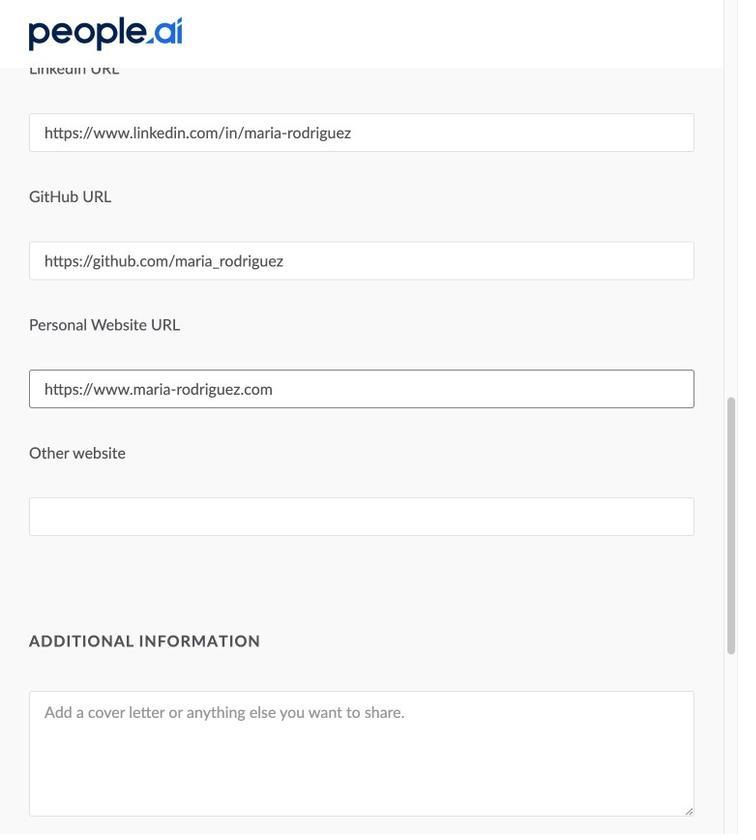 Task type: describe. For each thing, give the bounding box(es) containing it.
people.ai logo image
[[29, 17, 182, 51]]



Task type: vqa. For each thing, say whether or not it's contained in the screenshot.
Add a cover letter or anything else you want to share. Text Field
yes



Task type: locate. For each thing, give the bounding box(es) containing it.
Add a cover letter or anything else you want to share. text field
[[29, 692, 695, 817]]

None text field
[[29, 242, 695, 280], [29, 370, 695, 408], [29, 242, 695, 280], [29, 370, 695, 408]]

None text field
[[29, 113, 695, 152], [29, 498, 695, 537], [29, 113, 695, 152], [29, 498, 695, 537]]



